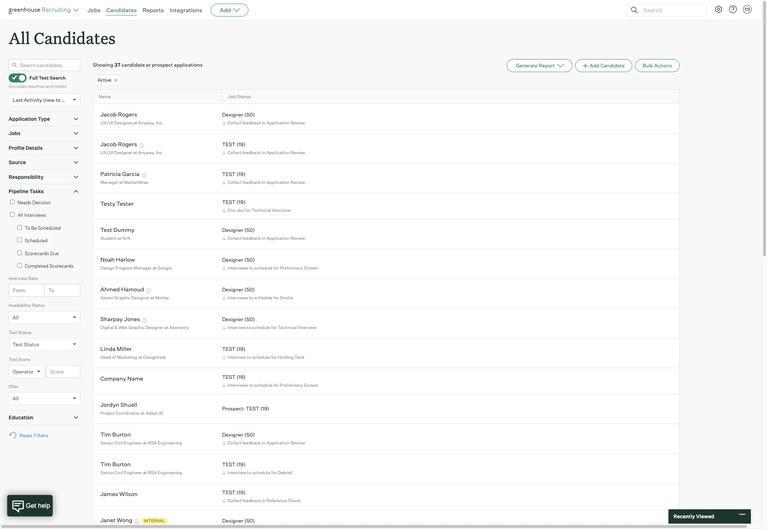 Task type: vqa. For each thing, say whether or not it's contained in the screenshot.
bottommost tim
yes



Task type: locate. For each thing, give the bounding box(es) containing it.
reset
[[19, 432, 33, 438]]

test status down availability at the left bottom of the page
[[9, 330, 31, 335]]

1 vertical spatial inc.
[[156, 150, 163, 155]]

test (19) interviews to schedule for preliminary screen
[[222, 374, 318, 388]]

0 vertical spatial senior
[[100, 295, 113, 300]]

0 vertical spatial test status
[[9, 330, 31, 335]]

designer (50) collect feedback in application review down 3 to-dos for technical interview link
[[222, 227, 305, 241]]

interviews for designer (50) interviews to schedule for onsite
[[227, 295, 248, 300]]

interviews to schedule for preliminary screen link down interview to schedule for holding tank link
[[221, 382, 320, 388]]

1 ux/ui from the top
[[100, 120, 113, 125]]

1 vertical spatial rogers
[[118, 141, 137, 148]]

2 (50) from the top
[[244, 227, 255, 233]]

sharpay
[[100, 316, 123, 323]]

ahmed hamoud has been in onsite for more than 21 days image
[[145, 289, 152, 293]]

6 (50) from the top
[[244, 432, 255, 438]]

to for designer (50) interviews to schedule for preliminary screen
[[249, 265, 253, 271]]

0 vertical spatial manager
[[100, 180, 118, 185]]

for inside test (19) interviews to schedule for preliminary screen
[[273, 382, 279, 388]]

to for test (19) interviews to schedule for preliminary screen
[[249, 382, 253, 388]]

(19)
[[237, 141, 245, 147], [237, 171, 245, 177], [237, 199, 245, 205], [237, 346, 245, 352], [237, 374, 245, 380], [260, 405, 269, 412], [237, 461, 245, 468], [237, 489, 245, 495]]

0 vertical spatial preliminary
[[280, 265, 303, 271]]

1 interviews to schedule for preliminary screen link from the top
[[221, 264, 320, 271]]

status right availability at the left bottom of the page
[[32, 303, 45, 308]]

designer (50) interviews to schedule for onsite
[[222, 287, 293, 300]]

reset filters button
[[9, 429, 52, 442]]

last
[[13, 97, 23, 103]]

add inside 'popup button'
[[220, 6, 231, 14]]

senior down ahmed
[[100, 295, 113, 300]]

rogers inside jacob rogers ux/ui designer at anyway, inc.
[[118, 111, 137, 118]]

to for to
[[48, 287, 54, 293]]

civil down the coordinator
[[114, 440, 123, 445]]

jobs up profile
[[9, 130, 21, 136]]

(50) up interviews to schedule for onsite link
[[244, 287, 255, 293]]

designer (50) collect feedback in application review
[[222, 112, 305, 125], [222, 227, 305, 241], [222, 432, 305, 445]]

test inside test (19) interview to schedule for holding tank
[[222, 346, 235, 352]]

0 vertical spatial tim burton link
[[100, 431, 131, 439]]

graphic down jones
[[129, 325, 144, 330]]

tank
[[294, 354, 304, 360]]

tim burton senior civil engineer at rsa engineering down adept on the left bottom of page
[[100, 431, 182, 445]]

for for test (19) 3 to-dos for technical interview
[[245, 207, 251, 213]]

0 vertical spatial name
[[99, 94, 111, 99]]

to up 'test (19) collect feedback in reference check'
[[247, 470, 251, 475]]

tim burton link for test
[[100, 461, 131, 469]]

operator
[[13, 368, 34, 374]]

for inside the test (19) interview to schedule for debrief
[[271, 470, 277, 475]]

marketing
[[117, 354, 137, 360]]

0 vertical spatial jacob rogers link
[[100, 111, 137, 119]]

5 collect feedback in application review link from the top
[[221, 439, 307, 446]]

1 horizontal spatial technical
[[278, 325, 297, 330]]

3 collect from the top
[[227, 180, 241, 185]]

1 designer (50) collect feedback in application review from the top
[[222, 112, 305, 125]]

jacob rogers link
[[100, 111, 137, 119], [100, 141, 137, 149]]

for up test (19) interview to schedule for holding tank
[[271, 325, 277, 330]]

(50) inside designer (50) interview to schedule for technical interview
[[244, 316, 255, 322]]

1 vertical spatial technical
[[278, 325, 297, 330]]

2 interviews to schedule for preliminary screen link from the top
[[221, 382, 320, 388]]

Completed Scorecards checkbox
[[17, 263, 22, 268]]

1 vertical spatial tim
[[100, 461, 111, 468]]

application
[[9, 116, 37, 122], [266, 120, 290, 125], [266, 150, 290, 155], [266, 180, 290, 185], [266, 235, 290, 241], [266, 440, 290, 445]]

janet wong
[[100, 517, 132, 524]]

1 vertical spatial to
[[48, 287, 54, 293]]

all down greenhouse recruiting image
[[9, 27, 30, 48]]

scorecards up completed
[[25, 250, 49, 256]]

for for test (19) interviews to schedule for preliminary screen
[[273, 382, 279, 388]]

head
[[100, 354, 111, 360]]

1 collect from the top
[[227, 120, 241, 125]]

1 vertical spatial preliminary
[[280, 382, 303, 388]]

0 vertical spatial tim
[[100, 431, 111, 438]]

to inside the test (19) interview to schedule for debrief
[[247, 470, 251, 475]]

Score number field
[[46, 365, 80, 378]]

0 horizontal spatial add
[[220, 6, 231, 14]]

to down the completed scorecards
[[48, 287, 54, 293]]

responsibility
[[9, 174, 43, 180]]

0 vertical spatial technical
[[252, 207, 271, 213]]

1 inc. from the top
[[156, 120, 163, 125]]

1 tim burton senior civil engineer at rsa engineering from the top
[[100, 431, 182, 445]]

test dummy student at n/a
[[100, 226, 134, 241]]

test inside test dummy student at n/a
[[100, 226, 112, 233]]

interview inside test (19) 3 to-dos for technical interview
[[272, 207, 291, 213]]

generate report button
[[507, 59, 572, 72]]

ux/ui
[[100, 120, 113, 125], [100, 150, 113, 155]]

Scorecards Due checkbox
[[17, 250, 22, 255]]

schedule up test (19) interview to schedule for holding tank
[[252, 325, 270, 330]]

1 vertical spatial add
[[590, 62, 599, 69]]

needs decision
[[18, 200, 51, 205]]

1 vertical spatial interviews to schedule for preliminary screen link
[[221, 382, 320, 388]]

tasks
[[29, 188, 44, 194]]

tim for test
[[100, 461, 111, 468]]

(50) for senior civil engineer at rsa engineering
[[244, 432, 255, 438]]

applications
[[174, 62, 203, 68]]

ahmed hamoud
[[100, 286, 144, 293]]

schedule inside designer (50) interviews to schedule for onsite
[[254, 295, 272, 300]]

application type
[[9, 116, 50, 122]]

1 vertical spatial engineer
[[124, 470, 142, 475]]

3 senior from the top
[[100, 470, 113, 475]]

engineering
[[158, 440, 182, 445], [158, 470, 182, 475]]

to inside designer (50) interviews to schedule for onsite
[[249, 295, 253, 300]]

engineer up wilson
[[124, 470, 142, 475]]

1 vertical spatial tim burton senior civil engineer at rsa engineering
[[100, 461, 182, 475]]

status up score
[[24, 341, 39, 347]]

0 vertical spatial rsa
[[148, 440, 157, 445]]

miller
[[117, 345, 132, 352]]

designer inside designer (50) interview to schedule for technical interview
[[222, 316, 243, 322]]

2 test (19) collect feedback in application review from the top
[[222, 171, 305, 185]]

jobs left candidates link
[[87, 6, 101, 14]]

screen inside test (19) interviews to schedule for preliminary screen
[[304, 382, 318, 388]]

candidate reports are now available! apply filters and select "view in app" element
[[507, 59, 572, 72]]

5 review from the top
[[290, 440, 305, 445]]

tim burton senior civil engineer at rsa engineering up wilson
[[100, 461, 182, 475]]

0 vertical spatial engineering
[[158, 440, 182, 445]]

designer inside jacob rogers ux/ui designer at anyway, inc.
[[114, 120, 132, 125]]

1 vertical spatial engineering
[[158, 470, 182, 475]]

adept
[[146, 410, 158, 416]]

rogers up jacob rogers
[[118, 111, 137, 118]]

ahmed
[[100, 286, 120, 293]]

reset filters
[[19, 432, 48, 438]]

to inside designer (50) interview to schedule for technical interview
[[247, 325, 251, 330]]

status for test status
[[18, 330, 31, 335]]

0 vertical spatial engineer
[[124, 440, 142, 445]]

2 collect from the top
[[227, 150, 241, 155]]

name right the 'company'
[[127, 375, 143, 382]]

1 vertical spatial test (19) collect feedback in application review
[[222, 171, 305, 185]]

to up test (19) interviews to schedule for preliminary screen
[[247, 354, 251, 360]]

student
[[100, 235, 117, 241]]

5 collect from the top
[[227, 440, 241, 445]]

collect feedback in application review link
[[221, 119, 307, 126], [221, 149, 307, 156], [221, 179, 307, 186], [221, 235, 307, 242], [221, 439, 307, 446]]

ahmed hamoud link
[[100, 286, 144, 294]]

to for designer (50) interviews to schedule for onsite
[[249, 295, 253, 300]]

1 vertical spatial manager
[[134, 265, 152, 271]]

test inside test (19) interviews to schedule for preliminary screen
[[222, 374, 235, 380]]

scorecards down due at the left
[[49, 263, 74, 269]]

3 designer (50) collect feedback in application review from the top
[[222, 432, 305, 445]]

1 horizontal spatial jobs
[[87, 6, 101, 14]]

availability
[[9, 303, 31, 308]]

to inside designer (50) interviews to schedule for preliminary screen
[[249, 265, 253, 271]]

1 vertical spatial scorecards
[[49, 263, 74, 269]]

designer (50) collect feedback in application review for rogers
[[222, 112, 305, 125]]

all down offer
[[13, 395, 19, 401]]

preliminary up onsite
[[280, 265, 303, 271]]

0 horizontal spatial technical
[[252, 207, 271, 213]]

preliminary inside designer (50) interviews to schedule for preliminary screen
[[280, 265, 303, 271]]

for right dos
[[245, 207, 251, 213]]

schedule for designer (50) interview to schedule for technical interview
[[252, 325, 270, 330]]

test score
[[9, 357, 30, 362]]

for up designer (50) interviews to schedule for onsite
[[273, 265, 279, 271]]

technical inside test (19) 3 to-dos for technical interview
[[252, 207, 271, 213]]

2 vertical spatial designer (50) collect feedback in application review
[[222, 432, 305, 445]]

designer (50) collect feedback in application review for dummy
[[222, 227, 305, 241]]

6 feedback from the top
[[242, 498, 261, 503]]

recently viewed
[[673, 513, 714, 519]]

screen inside designer (50) interviews to schedule for preliminary screen
[[304, 265, 318, 271]]

test (19) collect feedback in application review
[[222, 141, 305, 155], [222, 171, 305, 185]]

1 vertical spatial tim burton link
[[100, 461, 131, 469]]

2 engineer from the top
[[124, 470, 142, 475]]

schedule up 'test (19) collect feedback in reference check'
[[252, 470, 270, 475]]

for inside designer (50) interviews to schedule for preliminary screen
[[273, 265, 279, 271]]

0 vertical spatial civil
[[114, 440, 123, 445]]

preliminary inside test (19) interviews to schedule for preliminary screen
[[280, 382, 303, 388]]

(19) inside test (19) 3 to-dos for technical interview
[[237, 199, 245, 205]]

graphic down the ahmed hamoud link
[[114, 295, 130, 300]]

interviews for test (19) interviews to schedule for preliminary screen
[[227, 382, 248, 388]]

rogers
[[118, 111, 137, 118], [118, 141, 137, 148]]

technical right dos
[[252, 207, 271, 213]]

1 vertical spatial graphic
[[129, 325, 144, 330]]

for down holding
[[273, 382, 279, 388]]

1 review from the top
[[290, 120, 305, 125]]

designer (50) collect feedback in application review up the test (19) interview to schedule for debrief
[[222, 432, 305, 445]]

senior down project
[[100, 440, 113, 445]]

3
[[227, 207, 230, 213]]

(50) inside designer (50) interviews to schedule for onsite
[[244, 287, 255, 293]]

0 vertical spatial graphic
[[114, 295, 130, 300]]

1 vertical spatial ux/ui
[[100, 150, 113, 155]]

(50) down job/status
[[244, 112, 255, 118]]

test status element
[[9, 329, 80, 356]]

1 vertical spatial senior
[[100, 440, 113, 445]]

to inside test (19) interviews to schedule for preliminary screen
[[249, 382, 253, 388]]

engineering for test (19)
[[158, 470, 182, 475]]

for left holding
[[271, 354, 277, 360]]

ux/ui down jacob rogers
[[100, 150, 113, 155]]

1 engineer from the top
[[124, 440, 142, 445]]

tim for designer
[[100, 431, 111, 438]]

review for jacob rogers
[[290, 120, 305, 125]]

bulk actions
[[643, 62, 672, 69]]

hamoud
[[121, 286, 144, 293]]

2 ux/ui from the top
[[100, 150, 113, 155]]

technical for (50)
[[278, 325, 297, 330]]

designer inside designer (50) interviews to schedule for preliminary screen
[[222, 257, 243, 263]]

for inside test (19) interview to schedule for holding tank
[[271, 354, 277, 360]]

interviews inside test (19) interviews to schedule for preliminary screen
[[227, 382, 248, 388]]

collect for dummy's collect feedback in application review link
[[227, 235, 241, 241]]

patricia
[[100, 170, 121, 178]]

0 horizontal spatial to
[[25, 225, 30, 231]]

(50) inside designer (50) interviews to schedule for preliminary screen
[[244, 257, 255, 263]]

4 collect from the top
[[227, 235, 241, 241]]

0 vertical spatial jobs
[[87, 6, 101, 14]]

1 horizontal spatial to
[[48, 287, 54, 293]]

interviews inside designer (50) interviews to schedule for onsite
[[227, 295, 248, 300]]

manager right program
[[134, 265, 152, 271]]

at inside jacob rogers ux/ui designer at anyway, inc.
[[133, 120, 137, 125]]

candidate
[[121, 62, 145, 68]]

to for designer (50) interview to schedule for technical interview
[[247, 325, 251, 330]]

(50) down prospect: test (19) at the bottom
[[244, 432, 255, 438]]

preliminary down holding
[[280, 382, 303, 388]]

tim burton link for designer
[[100, 431, 131, 439]]

sharpay jones has been in technical interview for more than 14 days image
[[141, 318, 148, 323]]

2 preliminary from the top
[[280, 382, 303, 388]]

1 vertical spatial jacob
[[100, 141, 117, 148]]

1 vertical spatial burton
[[112, 461, 131, 468]]

schedule inside test (19) interview to schedule for holding tank
[[252, 354, 270, 360]]

interviews to schedule for preliminary screen link
[[221, 264, 320, 271], [221, 382, 320, 388]]

rogers up ux/ui designer at anyway, inc.
[[118, 141, 137, 148]]

schedule for test (19) interview to schedule for holding tank
[[252, 354, 270, 360]]

to up test (19) interview to schedule for holding tank
[[247, 325, 251, 330]]

1 tim burton link from the top
[[100, 431, 131, 439]]

4 review from the top
[[290, 235, 305, 241]]

2 inc. from the top
[[156, 150, 163, 155]]

noah harlow design program manager at google
[[100, 256, 172, 271]]

for for designer (50) interview to schedule for technical interview
[[271, 325, 277, 330]]

scheduled right "be"
[[38, 225, 61, 231]]

schedule for test (19) interview to schedule for debrief
[[252, 470, 270, 475]]

civil up james wilson
[[114, 470, 123, 475]]

technical down onsite
[[278, 325, 297, 330]]

0 vertical spatial ux/ui
[[100, 120, 113, 125]]

1 vertical spatial candidates
[[34, 27, 116, 48]]

janet wong has been in application review for more than 5 days image
[[134, 519, 140, 524]]

schedule inside the test (19) interview to schedule for debrief
[[252, 470, 270, 475]]

2 designer (50) collect feedback in application review from the top
[[222, 227, 305, 241]]

for left debrief
[[271, 470, 277, 475]]

2 tim burton senior civil engineer at rsa engineering from the top
[[100, 461, 182, 475]]

test status up score
[[13, 341, 39, 347]]

0 horizontal spatial scorecards
[[25, 250, 49, 256]]

review
[[290, 120, 305, 125], [290, 150, 305, 155], [290, 180, 305, 185], [290, 235, 305, 241], [290, 440, 305, 445]]

tim up james
[[100, 461, 111, 468]]

&
[[114, 325, 118, 330]]

pipeline
[[9, 188, 28, 194]]

to left old)
[[56, 97, 61, 103]]

company name link
[[100, 375, 143, 383]]

ux/ui up jacob rogers
[[100, 120, 113, 125]]

1 tim from the top
[[100, 431, 111, 438]]

rsa
[[148, 440, 157, 445], [148, 470, 157, 475]]

1 horizontal spatial name
[[127, 375, 143, 382]]

for left onsite
[[273, 295, 279, 300]]

1 test (19) collect feedback in application review from the top
[[222, 141, 305, 155]]

(50) up interview to schedule for technical interview link
[[244, 316, 255, 322]]

to up designer (50) interview to schedule for technical interview
[[249, 295, 253, 300]]

schedule down interview to schedule for holding tank link
[[254, 382, 272, 388]]

for inside designer (50) interviews to schedule for onsite
[[273, 295, 279, 300]]

name down the active
[[99, 94, 111, 99]]

designer inside designer (50) interviews to schedule for onsite
[[222, 287, 243, 293]]

screen
[[304, 265, 318, 271], [304, 382, 318, 388]]

for inside designer (50) interview to schedule for technical interview
[[271, 325, 277, 330]]

james
[[100, 490, 118, 498]]

name
[[99, 94, 111, 99], [127, 375, 143, 382]]

collect
[[227, 120, 241, 125], [227, 150, 241, 155], [227, 180, 241, 185], [227, 235, 241, 241], [227, 440, 241, 445], [227, 498, 241, 503]]

1 preliminary from the top
[[280, 265, 303, 271]]

tim burton link up james wilson
[[100, 461, 131, 469]]

jacob up jacob rogers
[[100, 111, 117, 118]]

2 vertical spatial senior
[[100, 470, 113, 475]]

1 vertical spatial anyway,
[[138, 150, 155, 155]]

1 vertical spatial civil
[[114, 470, 123, 475]]

To Be Scheduled checkbox
[[17, 225, 22, 230]]

schedule inside test (19) interviews to schedule for preliminary screen
[[254, 382, 272, 388]]

3 in from the top
[[262, 180, 266, 185]]

6 collect from the top
[[227, 498, 241, 503]]

interviews to schedule for preliminary screen link for (50)
[[221, 264, 320, 271]]

feedback
[[242, 120, 261, 125], [242, 150, 261, 155], [242, 180, 261, 185], [242, 235, 261, 241], [242, 440, 261, 445], [242, 498, 261, 503]]

0 vertical spatial anyway,
[[138, 120, 155, 125]]

1 vertical spatial jacob rogers link
[[100, 141, 137, 149]]

burton down the coordinator
[[112, 431, 131, 438]]

1 vertical spatial rsa
[[148, 470, 157, 475]]

2 jacob from the top
[[100, 141, 117, 148]]

1 anyway, from the top
[[138, 120, 155, 125]]

0 horizontal spatial jobs
[[9, 130, 21, 136]]

interviews to schedule for preliminary screen link up designer (50) interviews to schedule for onsite
[[221, 264, 320, 271]]

All Interviews checkbox
[[10, 212, 15, 217]]

2 civil from the top
[[114, 470, 123, 475]]

schedule inside designer (50) interview to schedule for technical interview
[[252, 325, 270, 330]]

schedule left onsite
[[254, 295, 272, 300]]

schedule for test (19) interviews to schedule for preliminary screen
[[254, 382, 272, 388]]

0 vertical spatial test (19) collect feedback in application review
[[222, 141, 305, 155]]

5 (50) from the top
[[244, 316, 255, 322]]

anyway,
[[138, 120, 155, 125], [138, 150, 155, 155]]

4 (50) from the top
[[244, 287, 255, 293]]

patricia garcia has been in application review for more than 5 days image
[[141, 173, 147, 178]]

all inside the offer element
[[13, 395, 19, 401]]

0 vertical spatial inc.
[[156, 120, 163, 125]]

noah
[[100, 256, 115, 263]]

(50) down 3 to-dos for technical interview link
[[244, 227, 255, 233]]

0 vertical spatial tim burton senior civil engineer at rsa engineering
[[100, 431, 182, 445]]

tim down project
[[100, 431, 111, 438]]

1 vertical spatial status
[[18, 330, 31, 335]]

for inside test (19) 3 to-dos for technical interview
[[245, 207, 251, 213]]

0 vertical spatial status
[[32, 303, 45, 308]]

manager down patricia
[[100, 180, 118, 185]]

prospect: test (19)
[[222, 405, 269, 412]]

2 engineering from the top
[[158, 470, 182, 475]]

to for test (19) interview to schedule for holding tank
[[247, 354, 251, 360]]

1 vertical spatial screen
[[304, 382, 318, 388]]

0 horizontal spatial manager
[[100, 180, 118, 185]]

7 (50) from the top
[[244, 518, 255, 524]]

engineer
[[124, 440, 142, 445], [124, 470, 142, 475]]

technical inside designer (50) interview to schedule for technical interview
[[278, 325, 297, 330]]

candidates
[[106, 6, 137, 14], [34, 27, 116, 48]]

1 engineering from the top
[[158, 440, 182, 445]]

status down availability status element
[[18, 330, 31, 335]]

engineer down the coordinator
[[124, 440, 142, 445]]

all down availability at the left bottom of the page
[[13, 314, 19, 320]]

2 tim burton link from the top
[[100, 461, 131, 469]]

tim burton senior civil engineer at rsa engineering for designer
[[100, 431, 182, 445]]

reports
[[143, 6, 164, 14]]

tim burton link down project
[[100, 431, 131, 439]]

1 horizontal spatial manager
[[134, 265, 152, 271]]

0 vertical spatial add
[[220, 6, 231, 14]]

6 in from the top
[[262, 498, 266, 503]]

schedule up designer (50) interviews to schedule for onsite
[[254, 265, 272, 271]]

1 horizontal spatial add
[[590, 62, 599, 69]]

ux/ui inside jacob rogers ux/ui designer at anyway, inc.
[[100, 120, 113, 125]]

2 feedback from the top
[[242, 150, 261, 155]]

jacob rogers link up jacob rogers
[[100, 111, 137, 119]]

0 vertical spatial jacob
[[100, 111, 117, 118]]

2 tim from the top
[[100, 461, 111, 468]]

1 rogers from the top
[[118, 111, 137, 118]]

engineering for designer (50)
[[158, 440, 182, 445]]

interviews inside designer (50) interviews to schedule for preliminary screen
[[227, 265, 248, 271]]

0 vertical spatial rogers
[[118, 111, 137, 118]]

designer (50) collect feedback in application review down job/status
[[222, 112, 305, 125]]

prospect
[[152, 62, 173, 68]]

Needs Decision checkbox
[[10, 200, 15, 204]]

2 review from the top
[[290, 150, 305, 155]]

2 rsa from the top
[[148, 470, 157, 475]]

1 vertical spatial designer (50) collect feedback in application review
[[222, 227, 305, 241]]

5 in from the top
[[262, 440, 266, 445]]

senior up james
[[100, 470, 113, 475]]

4 collect feedback in application review link from the top
[[221, 235, 307, 242]]

to inside test (19) interview to schedule for holding tank
[[247, 354, 251, 360]]

engineer for designer (50)
[[124, 440, 142, 445]]

2 senior from the top
[[100, 440, 113, 445]]

to for to be scheduled
[[25, 225, 30, 231]]

Search text field
[[642, 5, 700, 15]]

inc. inside jacob rogers ux/ui designer at anyway, inc.
[[156, 120, 163, 125]]

application for dummy's collect feedback in application review link
[[266, 235, 290, 241]]

schedule left holding
[[252, 354, 270, 360]]

interview inside test (19) interview to schedule for holding tank
[[227, 354, 246, 360]]

(50) for digital & web graphic designer at xeometry
[[244, 316, 255, 322]]

integrations
[[170, 6, 202, 14]]

(50) for student at n/a
[[244, 227, 255, 233]]

2 burton from the top
[[112, 461, 131, 468]]

1 (50) from the top
[[244, 112, 255, 118]]

jacob inside jacob rogers ux/ui designer at anyway, inc.
[[100, 111, 117, 118]]

1 rsa from the top
[[148, 440, 157, 445]]

1 civil from the top
[[114, 440, 123, 445]]

1 collect feedback in application review link from the top
[[221, 119, 307, 126]]

scheduled down "be"
[[25, 238, 48, 243]]

noah harlow link
[[100, 256, 135, 264]]

collect inside 'test (19) collect feedback in reference check'
[[227, 498, 241, 503]]

2 vertical spatial status
[[24, 341, 39, 347]]

at inside linda miller head of marketing at designhub
[[138, 354, 142, 360]]

anyway, up jacob rogers has been in application review for more than 5 days icon
[[138, 120, 155, 125]]

to-
[[231, 207, 237, 213]]

jacob rogers link up ux/ui designer at anyway, inc.
[[100, 141, 137, 149]]

in
[[262, 120, 266, 125], [262, 150, 266, 155], [262, 180, 266, 185], [262, 235, 266, 241], [262, 440, 266, 445], [262, 498, 266, 503]]

(50) up designer (50) interviews to schedule for onsite
[[244, 257, 255, 263]]

0 vertical spatial burton
[[112, 431, 131, 438]]

2 screen from the top
[[304, 382, 318, 388]]

3 (50) from the top
[[244, 257, 255, 263]]

test inside test (19) 3 to-dos for technical interview
[[222, 199, 235, 205]]

0 vertical spatial screen
[[304, 265, 318, 271]]

0 vertical spatial interviews to schedule for preliminary screen link
[[221, 264, 320, 271]]

0 vertical spatial to
[[25, 225, 30, 231]]

all candidates
[[9, 27, 116, 48]]

0 vertical spatial designer (50) collect feedback in application review
[[222, 112, 305, 125]]

manager inside noah harlow design program manager at google
[[134, 265, 152, 271]]

1 burton from the top
[[112, 431, 131, 438]]

schedule for designer (50) interviews to schedule for onsite
[[254, 295, 272, 300]]

to up designer (50) interviews to schedule for onsite
[[249, 265, 253, 271]]

schedule inside designer (50) interviews to schedule for preliminary screen
[[254, 265, 272, 271]]

linda
[[100, 345, 116, 352]]

technical for (19)
[[252, 207, 271, 213]]

collect feedback in application review link for dummy
[[221, 235, 307, 242]]

patricia garcia link
[[100, 170, 139, 179]]

candidates down jobs link
[[34, 27, 116, 48]]

(50) down 'collect feedback in reference check' link
[[244, 518, 255, 524]]

burton up james wilson
[[112, 461, 131, 468]]

rogers for jacob rogers ux/ui designer at anyway, inc.
[[118, 111, 137, 118]]

to for test (19) interview to schedule for debrief
[[247, 470, 251, 475]]

2 rogers from the top
[[118, 141, 137, 148]]

jacob up ux/ui designer at anyway, inc.
[[100, 141, 117, 148]]

to left "be"
[[25, 225, 30, 231]]

1 jacob from the top
[[100, 111, 117, 118]]

decision
[[32, 200, 51, 205]]

screen for (19)
[[304, 382, 318, 388]]

candidates right jobs link
[[106, 6, 137, 14]]

1 screen from the top
[[304, 265, 318, 271]]

1 jacob rogers link from the top
[[100, 111, 137, 119]]

profile
[[9, 145, 25, 151]]

at inside jordyn shuell project coordinator at adept ai
[[141, 410, 145, 416]]

candidate
[[601, 62, 625, 69]]

to up prospect: test (19) at the bottom
[[249, 382, 253, 388]]

collect feedback in application review link for burton
[[221, 439, 307, 446]]

jones
[[124, 316, 140, 323]]

anyway, down jacob rogers has been in application review for more than 5 days icon
[[138, 150, 155, 155]]

3 feedback from the top
[[242, 180, 261, 185]]



Task type: describe. For each thing, give the bounding box(es) containing it.
collect for collect feedback in application review link related to rogers
[[227, 120, 241, 125]]

collect for collect feedback in application review link for burton
[[227, 440, 241, 445]]

from
[[13, 287, 25, 293]]

1 feedback from the top
[[242, 120, 261, 125]]

janet
[[100, 517, 116, 524]]

jobs link
[[87, 6, 101, 14]]

date
[[28, 276, 38, 281]]

last activity (new to old) option
[[13, 97, 71, 103]]

test inside the test (19) interview to schedule for debrief
[[222, 461, 235, 468]]

3 collect feedback in application review link from the top
[[221, 179, 307, 186]]

schedule for designer (50) interviews to schedule for preliminary screen
[[254, 265, 272, 271]]

anyway, inside jacob rogers ux/ui designer at anyway, inc.
[[138, 120, 155, 125]]

testy
[[100, 200, 115, 207]]

2 collect feedback in application review link from the top
[[221, 149, 307, 156]]

actions
[[654, 62, 672, 69]]

at inside test dummy student at n/a
[[117, 235, 121, 241]]

for for designer (50) interviews to schedule for preliminary screen
[[273, 265, 279, 271]]

37
[[114, 62, 120, 68]]

test (19) collect feedback in application review for patricia garcia
[[222, 171, 305, 185]]

0 vertical spatial scorecards
[[25, 250, 49, 256]]

civil for designer (50)
[[114, 440, 123, 445]]

google
[[158, 265, 172, 271]]

application for third collect feedback in application review link
[[266, 180, 290, 185]]

education
[[9, 414, 33, 420]]

application for collect feedback in application review link for burton
[[266, 440, 290, 445]]

interviews for designer (50) interviews to schedule for preliminary screen
[[227, 265, 248, 271]]

pipeline tasks
[[9, 188, 44, 194]]

rogers for jacob rogers
[[118, 141, 137, 148]]

all inside availability status element
[[13, 314, 19, 320]]

jacob for jacob rogers
[[100, 141, 117, 148]]

for for test (19) interview to schedule for debrief
[[271, 470, 277, 475]]

senior for designer (50)
[[100, 440, 113, 445]]

source
[[9, 159, 26, 165]]

Scheduled checkbox
[[17, 238, 22, 242]]

holding
[[278, 354, 294, 360]]

score
[[18, 357, 30, 362]]

2 in from the top
[[262, 150, 266, 155]]

5 feedback from the top
[[242, 440, 261, 445]]

check
[[288, 498, 300, 503]]

1 vertical spatial jobs
[[9, 130, 21, 136]]

burton for test
[[112, 461, 131, 468]]

configure image
[[714, 5, 723, 14]]

all interviews
[[18, 212, 46, 218]]

greenhouse recruiting image
[[9, 6, 73, 14]]

jordyn shuell link
[[100, 401, 137, 409]]

designer (50) interview to schedule for technical interview
[[222, 316, 317, 330]]

0 vertical spatial candidates
[[106, 6, 137, 14]]

garcia
[[122, 170, 139, 178]]

rsa for designer (50)
[[148, 440, 157, 445]]

of
[[112, 354, 116, 360]]

generate
[[516, 62, 538, 69]]

generate report
[[516, 62, 555, 69]]

reference
[[266, 498, 287, 503]]

senior graphic designer at morley
[[100, 295, 169, 300]]

profile details
[[9, 145, 43, 151]]

showing 37 candidate or prospect applications
[[93, 62, 203, 68]]

test (19) interview to schedule for holding tank
[[222, 346, 304, 360]]

engineer for test (19)
[[124, 470, 142, 475]]

4 in from the top
[[262, 235, 266, 241]]

interview to schedule for holding tank link
[[221, 354, 306, 361]]

be
[[31, 225, 37, 231]]

bulk actions link
[[635, 59, 680, 72]]

full text search (includes resumes and notes)
[[9, 75, 67, 89]]

td
[[744, 7, 750, 12]]

(19) inside test (19) interview to schedule for holding tank
[[237, 346, 245, 352]]

review for test dummy
[[290, 235, 305, 241]]

collect for 'collect feedback in reference check' link
[[227, 498, 241, 503]]

notes)
[[54, 84, 67, 89]]

jacob for jacob rogers ux/ui designer at anyway, inc.
[[100, 111, 117, 118]]

program
[[115, 265, 133, 271]]

report
[[539, 62, 555, 69]]

bulk
[[643, 62, 653, 69]]

application for collect feedback in application review link related to rogers
[[266, 120, 290, 125]]

to be scheduled
[[25, 225, 61, 231]]

text
[[39, 75, 49, 81]]

add for add candidate
[[590, 62, 599, 69]]

showing
[[93, 62, 113, 68]]

type
[[38, 116, 50, 122]]

civil for test (19)
[[114, 470, 123, 475]]

all right all interviews option
[[18, 212, 23, 218]]

test (19) collect feedback in application review for jacob rogers
[[222, 141, 305, 155]]

1 in from the top
[[262, 120, 266, 125]]

patricia garcia
[[100, 170, 139, 178]]

xeometry
[[169, 325, 189, 330]]

1 vertical spatial scheduled
[[25, 238, 48, 243]]

ux/ui designer at anyway, inc.
[[100, 150, 163, 155]]

review for tim burton
[[290, 440, 305, 445]]

collect for third collect feedback in application review link
[[227, 180, 241, 185]]

(19) inside the test (19) interview to schedule for debrief
[[237, 461, 245, 468]]

checkmark image
[[12, 75, 17, 80]]

screen for (50)
[[304, 265, 318, 271]]

test inside 'test (19) collect feedback in reference check'
[[222, 489, 235, 495]]

td button
[[742, 4, 753, 15]]

n/a
[[122, 235, 130, 241]]

interview inside the test (19) interview to schedule for debrief
[[227, 470, 246, 475]]

offer element
[[9, 383, 80, 410]]

2 anyway, from the top
[[138, 150, 155, 155]]

to for last activity (new to old)
[[56, 97, 61, 103]]

offer
[[9, 384, 19, 389]]

status for all
[[32, 303, 45, 308]]

design
[[100, 265, 115, 271]]

availability status element
[[9, 302, 80, 329]]

viewed
[[696, 513, 714, 519]]

reports link
[[143, 6, 164, 14]]

collect feedback in application review link for rogers
[[221, 119, 307, 126]]

tim burton senior civil engineer at rsa engineering for test
[[100, 461, 182, 475]]

james wilson link
[[100, 490, 138, 499]]

onsite
[[280, 295, 293, 300]]

active
[[97, 77, 111, 83]]

debrief
[[278, 470, 292, 475]]

activity
[[24, 97, 42, 103]]

completed scorecards
[[25, 263, 74, 269]]

application for fourth collect feedback in application review link from the bottom
[[266, 150, 290, 155]]

availability status
[[9, 303, 45, 308]]

coordinator
[[116, 410, 140, 416]]

1 vertical spatial name
[[127, 375, 143, 382]]

at inside noah harlow design program manager at google
[[153, 265, 157, 271]]

needs
[[18, 200, 31, 205]]

burton for designer
[[112, 431, 131, 438]]

2 jacob rogers link from the top
[[100, 141, 137, 149]]

jacob rogers has been in application review for more than 5 days image
[[138, 144, 145, 148]]

last activity (new to old)
[[13, 97, 71, 103]]

1 vertical spatial test status
[[13, 341, 39, 347]]

shuell
[[120, 401, 137, 408]]

wong
[[117, 517, 132, 524]]

feedback inside 'test (19) collect feedback in reference check'
[[242, 498, 261, 503]]

(19) inside test (19) interviews to schedule for preliminary screen
[[237, 374, 245, 380]]

filters
[[34, 432, 48, 438]]

designhub
[[143, 354, 166, 360]]

(50) for design program manager at google
[[244, 257, 255, 263]]

(50) for ux/ui designer at anyway, inc.
[[244, 112, 255, 118]]

(new
[[43, 97, 55, 103]]

candidates link
[[106, 6, 137, 14]]

designer (50) collect feedback in application review for burton
[[222, 432, 305, 445]]

interviews to schedule for preliminary screen link for (19)
[[221, 382, 320, 388]]

4 feedback from the top
[[242, 235, 261, 241]]

1 horizontal spatial scorecards
[[49, 263, 74, 269]]

1 senior from the top
[[100, 295, 113, 300]]

linda miller head of marketing at designhub
[[100, 345, 166, 360]]

ai
[[159, 410, 163, 416]]

preliminary for (50)
[[280, 265, 303, 271]]

morley
[[155, 295, 169, 300]]

0 vertical spatial scheduled
[[38, 225, 61, 231]]

digital & web graphic designer at xeometry
[[100, 325, 189, 330]]

designer (50)
[[222, 518, 255, 524]]

add button
[[211, 4, 248, 16]]

testy tester link
[[100, 200, 134, 208]]

(19) inside 'test (19) collect feedback in reference check'
[[237, 489, 245, 495]]

harlow
[[116, 256, 135, 263]]

senior for test (19)
[[100, 470, 113, 475]]

web
[[119, 325, 128, 330]]

test (19) interview to schedule for debrief
[[222, 461, 292, 475]]

Search candidates field
[[9, 59, 80, 71]]

digital
[[100, 325, 114, 330]]

0 horizontal spatial name
[[99, 94, 111, 99]]

dummy
[[113, 226, 134, 233]]

interview date
[[9, 276, 38, 281]]

test dummy link
[[100, 226, 134, 235]]

internal
[[144, 518, 165, 523]]

3 review from the top
[[290, 180, 305, 185]]

for for test (19) interview to schedule for holding tank
[[271, 354, 277, 360]]

in inside 'test (19) collect feedback in reference check'
[[262, 498, 266, 503]]

preliminary for (19)
[[280, 382, 303, 388]]

test (19) collect feedback in reference check
[[222, 489, 300, 503]]

(50) for senior graphic designer at morley
[[244, 287, 255, 293]]

add for add
[[220, 6, 231, 14]]

collect for fourth collect feedback in application review link from the bottom
[[227, 150, 241, 155]]

integrations link
[[170, 6, 202, 14]]

rsa for test (19)
[[148, 470, 157, 475]]

james wilson
[[100, 490, 138, 498]]

for for designer (50) interviews to schedule for onsite
[[273, 295, 279, 300]]



